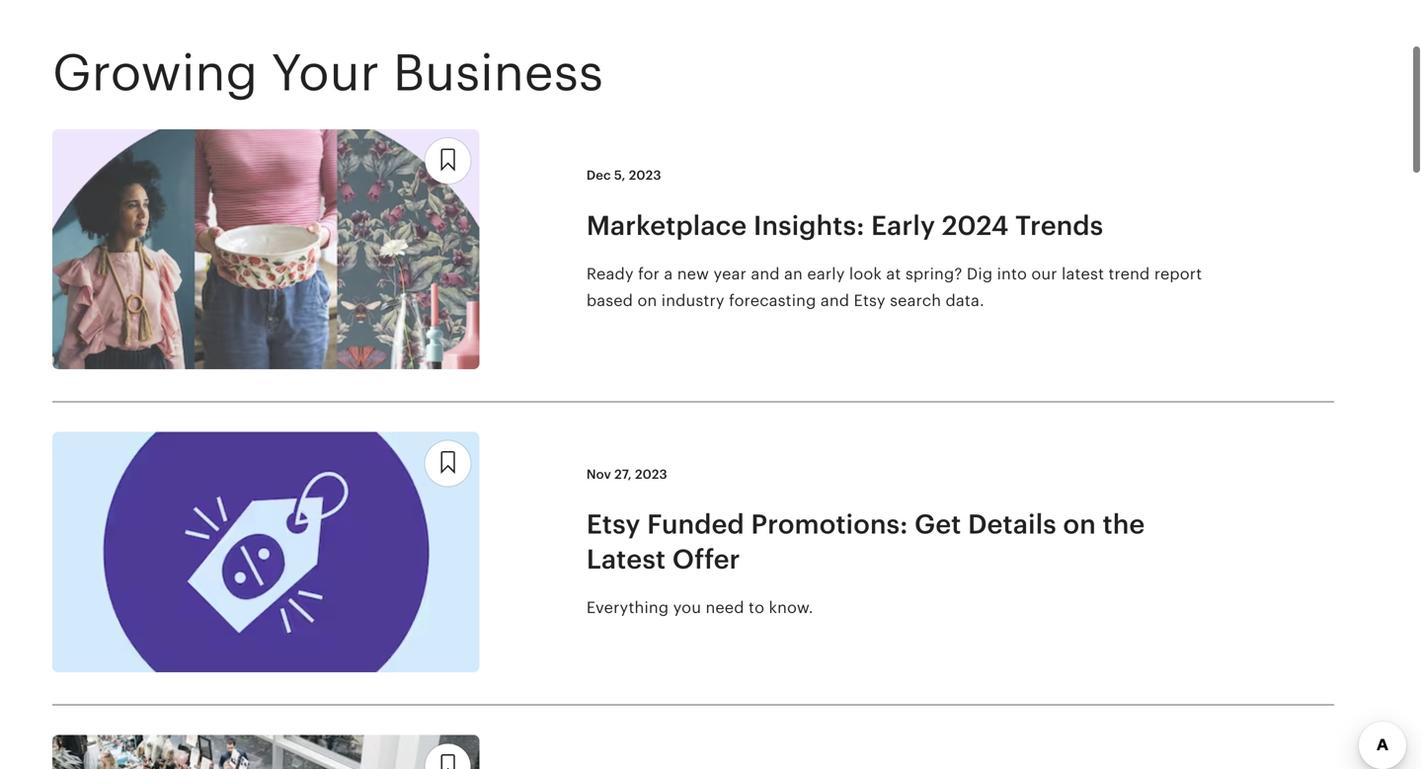 Task type: locate. For each thing, give the bounding box(es) containing it.
1 vertical spatial on
[[1064, 509, 1097, 540]]

latest
[[587, 544, 666, 575]]

etsy funded promotions: get details on the latest offer
[[587, 509, 1145, 575]]

and down early
[[821, 292, 850, 310]]

etsy funded promotions: get details on the latest offer link
[[587, 508, 1219, 577]]

1 horizontal spatial and
[[821, 292, 850, 310]]

1 vertical spatial etsy
[[587, 509, 641, 540]]

etsy inside ready for a new year and an early look at spring? dig into our latest trend report based on industry forecasting and etsy search data.
[[854, 292, 886, 310]]

business
[[393, 44, 604, 101]]

dec 5, 2023
[[587, 168, 662, 183]]

dec
[[587, 168, 611, 183]]

on left the
[[1064, 509, 1097, 540]]

ready for a new year and an early look at spring? dig into our latest trend report based on industry forecasting and etsy search data.
[[587, 265, 1203, 310]]

etsy inside etsy funded promotions: get details on the latest offer
[[587, 509, 641, 540]]

2023
[[629, 168, 662, 183], [635, 467, 668, 482]]

etsy up latest
[[587, 509, 641, 540]]

0 horizontal spatial etsy
[[587, 509, 641, 540]]

need
[[706, 599, 745, 617]]

details
[[968, 509, 1057, 540]]

trends
[[1016, 210, 1104, 241]]

forecasting
[[729, 292, 817, 310]]

early
[[872, 210, 936, 241]]

on down for
[[638, 292, 657, 310]]

early
[[808, 265, 845, 283]]

marketplace insights: early 2024 trends link
[[587, 208, 1219, 243]]

everything
[[587, 599, 669, 617]]

to
[[749, 599, 765, 617]]

and up forecasting
[[751, 265, 780, 283]]

0 vertical spatial and
[[751, 265, 780, 283]]

everything you need to know.
[[587, 599, 814, 617]]

ready
[[587, 265, 634, 283]]

2023 right 5,
[[629, 168, 662, 183]]

0 vertical spatial on
[[638, 292, 657, 310]]

the
[[1103, 509, 1145, 540]]

0 horizontal spatial and
[[751, 265, 780, 283]]

27,
[[615, 467, 632, 482]]

and
[[751, 265, 780, 283], [821, 292, 850, 310]]

spring?
[[906, 265, 963, 283]]

etsy funded promotions: get details on the latest offer image
[[52, 432, 480, 673]]

1 horizontal spatial etsy
[[854, 292, 886, 310]]

latest
[[1062, 265, 1105, 283]]

5,
[[614, 168, 626, 183]]

search
[[890, 292, 942, 310]]

etsy down look
[[854, 292, 886, 310]]

promotions:
[[751, 509, 908, 540]]

0 vertical spatial 2023
[[629, 168, 662, 183]]

1 horizontal spatial on
[[1064, 509, 1097, 540]]

etsy
[[854, 292, 886, 310], [587, 509, 641, 540]]

trend
[[1109, 265, 1150, 283]]

our
[[1032, 265, 1058, 283]]

0 horizontal spatial on
[[638, 292, 657, 310]]

on inside etsy funded promotions: get details on the latest offer
[[1064, 509, 1097, 540]]

0 vertical spatial etsy
[[854, 292, 886, 310]]

2023 right 27,
[[635, 467, 668, 482]]

1 vertical spatial 2023
[[635, 467, 668, 482]]

2023 for etsy
[[635, 467, 668, 482]]

on
[[638, 292, 657, 310], [1064, 509, 1097, 540]]



Task type: vqa. For each thing, say whether or not it's contained in the screenshot.
bottommost 2023
yes



Task type: describe. For each thing, give the bounding box(es) containing it.
2024
[[942, 210, 1009, 241]]

nov
[[587, 467, 611, 482]]

new
[[678, 265, 709, 283]]

data.
[[946, 292, 985, 310]]

nov 27, 2023
[[587, 467, 668, 482]]

2023 for marketplace
[[629, 168, 662, 183]]

marketplace
[[587, 210, 747, 241]]

your
[[271, 44, 380, 101]]

1 vertical spatial and
[[821, 292, 850, 310]]

at
[[887, 265, 901, 283]]

marketplace insights: early 2024 trends
[[587, 210, 1104, 241]]

you
[[673, 599, 702, 617]]

growing
[[52, 44, 258, 101]]

year
[[714, 265, 747, 283]]

get
[[915, 509, 962, 540]]

offer
[[673, 544, 741, 575]]

industry
[[662, 292, 725, 310]]

insights:
[[754, 210, 865, 241]]

growing your business
[[52, 44, 604, 101]]

an
[[784, 265, 803, 283]]

based
[[587, 292, 633, 310]]

dig
[[967, 265, 993, 283]]

report
[[1155, 265, 1203, 283]]

marketplace insights: early 2024 trends image
[[52, 129, 480, 370]]

into
[[997, 265, 1028, 283]]

for
[[638, 265, 660, 283]]

a
[[664, 265, 673, 283]]

on inside ready for a new year and an early look at spring? dig into our latest trend report based on industry forecasting and etsy search data.
[[638, 292, 657, 310]]

funded
[[647, 509, 745, 540]]

look
[[850, 265, 882, 283]]

know.
[[769, 599, 814, 617]]



